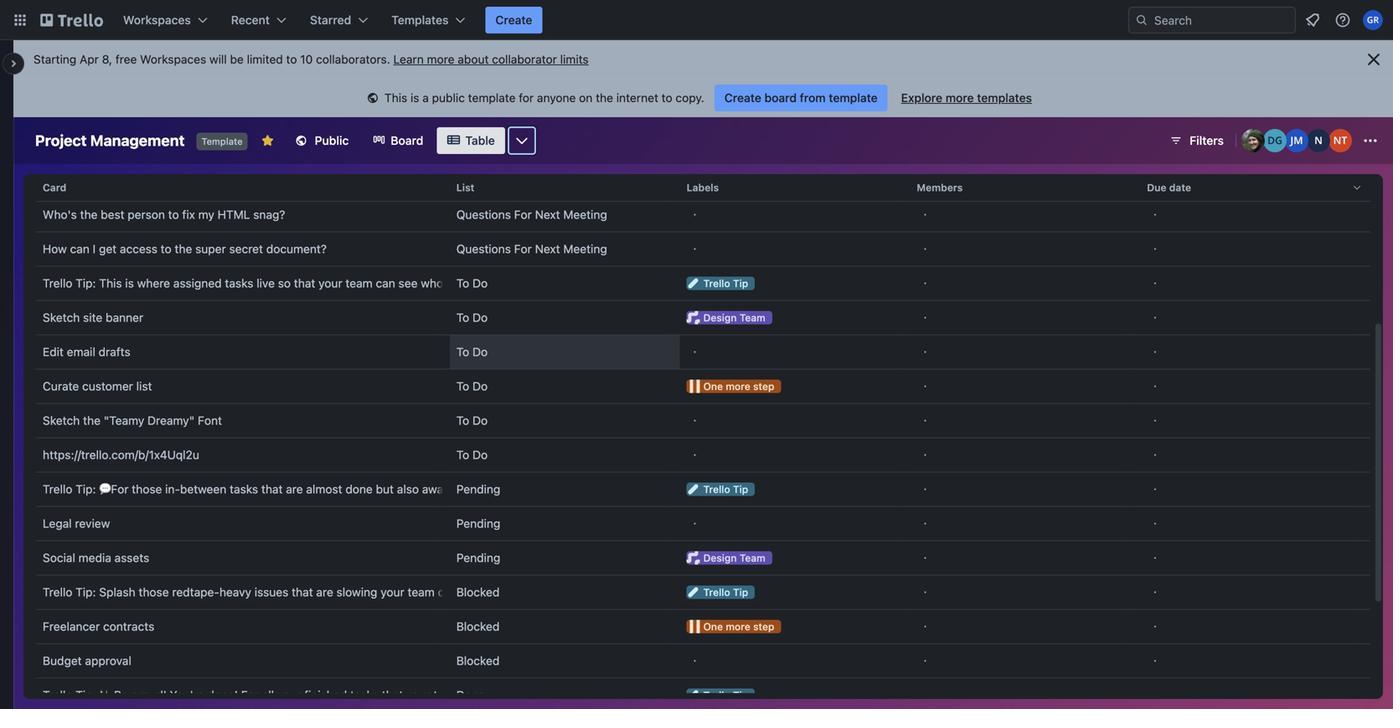 Task type: vqa. For each thing, say whether or not it's contained in the screenshot.
BY inside GOAL ACHIEVEMENT BOARD by Kasey Cooper, CEO/Life Coach Effectively keep track of your goals and progress for each quarter.
no



Task type: describe. For each thing, give the bounding box(es) containing it.
get
[[99, 242, 117, 256]]

workspaces button
[[113, 7, 218, 34]]

curate
[[43, 380, 79, 393]]

row containing sketch the "teamy dreamy" font
[[36, 404, 1371, 438]]

between
[[180, 483, 227, 497]]

do for trello tip: this is where assigned tasks live so that your team can see who's working on what and when it's due.
[[473, 277, 488, 290]]

who's the best person to fix my html snag?
[[43, 208, 285, 222]]

table link
[[437, 127, 505, 154]]

2 template from the left
[[829, 91, 878, 105]]

awaiting
[[422, 483, 467, 497]]

drafts
[[99, 345, 130, 359]]

dreamy"
[[148, 414, 195, 428]]

to do inside to do cell
[[457, 345, 488, 359]]

labels
[[687, 182, 719, 194]]

tasks for assigned
[[225, 277, 254, 290]]

members button
[[910, 168, 1141, 208]]

templates button
[[382, 7, 476, 34]]

row containing freelancer contracts
[[36, 610, 1371, 644]]

to left 10
[[286, 52, 297, 66]]

devan goldstein (devangoldstein2) image
[[1264, 129, 1287, 153]]

document?
[[266, 242, 327, 256]]

to right access
[[161, 242, 172, 256]]

blocked for budget approval
[[457, 654, 500, 668]]

row containing who's the best person to fix my html snag?
[[36, 198, 1371, 232]]

super
[[195, 242, 226, 256]]

3 tip from the top
[[733, 587, 748, 599]]

review
[[75, 517, 110, 531]]

font
[[198, 414, 222, 428]]

pending for 💬for
[[457, 483, 501, 497]]

questions for who's the best person to fix my html snag?
[[457, 208, 511, 222]]

do for curate customer list
[[473, 380, 488, 393]]

https://trello.com/b/1x4uql2u
[[43, 448, 199, 462]]

that right issues
[[292, 586, 313, 600]]

to left copy.
[[662, 91, 673, 105]]

board
[[391, 134, 424, 147]]

to do cell
[[450, 336, 680, 369]]

redtape-
[[172, 586, 219, 600]]

splash
[[99, 586, 135, 600]]

curate customer list
[[43, 380, 152, 393]]

on inside 'row'
[[502, 277, 515, 290]]

explore more templates link
[[891, 85, 1042, 111]]

you're
[[170, 689, 204, 703]]

how can i get access to the super secret document? link
[[43, 233, 443, 266]]

what
[[519, 277, 545, 290]]

the left best
[[80, 208, 98, 222]]

how
[[43, 242, 67, 256]]

my
[[198, 208, 214, 222]]

how can i get access to the super secret document?
[[43, 242, 327, 256]]

those for redtape-
[[139, 586, 169, 600]]

nicole tang (nicoletang31) image
[[1329, 129, 1353, 153]]

for for how can i get access to the super secret document?
[[514, 242, 532, 256]]

snag?
[[253, 208, 285, 222]]

templates
[[392, 13, 449, 27]]

due
[[1147, 182, 1167, 194]]

banner
[[106, 311, 143, 325]]

step.
[[516, 483, 543, 497]]

to for sketch the "teamy dreamy" font
[[457, 414, 469, 428]]

design team for to do
[[704, 312, 766, 324]]

sm image
[[365, 91, 381, 107]]

access
[[120, 242, 158, 256]]

board link
[[362, 127, 434, 154]]

0 vertical spatial is
[[411, 91, 419, 105]]

a
[[423, 91, 429, 105]]

caity (caity) image
[[1242, 129, 1265, 153]]

row containing https://trello.com/b/1x4uql2u
[[36, 438, 1371, 473]]

date
[[1170, 182, 1192, 194]]

pending for assets
[[457, 551, 501, 565]]

tip: for ✨
[[76, 689, 96, 703]]

who's
[[421, 277, 453, 290]]

will
[[209, 52, 227, 66]]

filters button
[[1165, 127, 1229, 154]]

who's
[[43, 208, 77, 222]]

jordan mirchev (jordan_mirchev) image
[[1286, 129, 1309, 153]]

edit email drafts link
[[43, 336, 443, 369]]

your right all
[[277, 689, 301, 703]]

live
[[257, 277, 275, 290]]

where
[[137, 277, 170, 290]]

social media assets
[[43, 551, 149, 565]]

social media assets link
[[43, 542, 443, 575]]

color: sky, title: "trello tip" element for on
[[687, 277, 755, 290]]

star or unstar board image
[[261, 134, 275, 147]]

sketch for sketch the "teamy dreamy" font
[[43, 414, 80, 428]]

sketch for sketch site banner
[[43, 311, 80, 325]]

tip: for this
[[76, 277, 96, 290]]

trello tip button for on
[[680, 267, 910, 300]]

trello tip: 💬for those in-between tasks that are almost done but also awaiting one last step. link
[[43, 473, 543, 507]]

✨
[[99, 689, 111, 703]]

1 vertical spatial workspaces
[[140, 52, 206, 66]]

who's the best person to fix my html snag? link
[[43, 198, 443, 232]]

collaborators.
[[316, 52, 390, 66]]

budget approval
[[43, 654, 131, 668]]

row containing budget approval
[[36, 644, 1371, 679]]

trello tip: splash those redtape-heavy issues that are slowing your team down here. link
[[43, 576, 498, 610]]

for for who's the best person to fix my html snag?
[[514, 208, 532, 222]]

nic (nicoletollefson1) image
[[1307, 129, 1331, 153]]

back to home image
[[40, 7, 103, 34]]

those for in-
[[132, 483, 162, 497]]

site
[[83, 311, 102, 325]]

are for almost
[[286, 483, 303, 497]]

2 vertical spatial for
[[241, 689, 259, 703]]

all
[[262, 689, 274, 703]]

copy.
[[676, 91, 705, 105]]

blocked for trello tip: splash those redtape-heavy issues that are slowing your team down here.
[[457, 586, 500, 600]]

learn
[[394, 52, 424, 66]]

this inside 'row'
[[99, 277, 122, 290]]

3 color: sky, title: "trello tip" element from the top
[[687, 586, 755, 600]]

questions for next meeting for who's the best person to fix my html snag?
[[457, 208, 607, 222]]

public
[[315, 134, 349, 147]]

2 pending from the top
[[457, 517, 501, 531]]

do for sketch the "teamy dreamy" font
[[473, 414, 488, 428]]

Board name text field
[[27, 127, 193, 154]]

0 notifications image
[[1303, 10, 1323, 30]]

step for blocked
[[753, 621, 775, 633]]

primary element
[[0, 0, 1394, 40]]

tip: for 💬for
[[76, 483, 96, 497]]

from
[[800, 91, 826, 105]]

to for curate customer list
[[457, 380, 469, 393]]

one
[[470, 483, 490, 497]]

starting apr 8, free workspaces will be limited to 10 collaborators. learn more about collaborator limits
[[34, 52, 589, 66]]

project management
[[35, 132, 185, 150]]

this is a public template for anyone on the internet to copy.
[[385, 91, 705, 105]]

Search field
[[1149, 8, 1296, 33]]

your right "so"
[[319, 277, 343, 290]]

to do for https://trello.com/b/1x4uql2u
[[457, 448, 488, 462]]

last
[[493, 483, 513, 497]]

done!
[[207, 689, 238, 703]]

0 vertical spatial on
[[579, 91, 593, 105]]

secret
[[229, 242, 263, 256]]

about
[[458, 52, 489, 66]]

to do for trello tip: this is where assigned tasks live so that your team can see who's working on what and when it's due.
[[457, 277, 488, 290]]

html
[[218, 208, 250, 222]]

tasks for between
[[230, 483, 258, 497]]

recent button
[[221, 7, 297, 34]]

3 trello tip from the top
[[704, 587, 748, 599]]

internet
[[617, 91, 659, 105]]

and
[[548, 277, 568, 290]]

budget
[[43, 654, 82, 668]]

that right finished
[[382, 689, 403, 703]]

done
[[457, 689, 485, 703]]

0 vertical spatial can
[[70, 242, 90, 256]]

media
[[78, 551, 111, 565]]

filters
[[1190, 134, 1224, 147]]

to for https://trello.com/b/1x4uql2u
[[457, 448, 469, 462]]

team for pending
[[740, 553, 766, 564]]

management
[[90, 132, 185, 150]]

team for down
[[408, 586, 435, 600]]

to for sketch site banner
[[457, 311, 469, 325]]

the left super
[[175, 242, 192, 256]]

to inside cell
[[457, 345, 469, 359]]

color: purple, title: "design team" element for to do
[[687, 311, 773, 325]]

row containing how can i get access to the super secret document?
[[36, 232, 1371, 266]]

create board from template link
[[715, 85, 888, 111]]

trello tip button for step.
[[680, 473, 910, 507]]

project
[[35, 132, 87, 150]]

create for create
[[496, 13, 533, 27]]

collaborator
[[492, 52, 557, 66]]

so
[[278, 277, 291, 290]]

questions for next meeting for how can i get access to the super secret document?
[[457, 242, 607, 256]]

that right "so"
[[294, 277, 315, 290]]



Task type: locate. For each thing, give the bounding box(es) containing it.
this down get
[[99, 277, 122, 290]]

heavy
[[219, 586, 251, 600]]

3 to do from the top
[[457, 345, 488, 359]]

16 row from the top
[[36, 679, 1371, 710]]

1 color: orange, title: "one more step" element from the top
[[687, 380, 781, 393]]

questions up working at top
[[457, 242, 511, 256]]

tip
[[733, 278, 748, 290], [733, 484, 748, 496], [733, 587, 748, 599]]

team left see
[[346, 277, 373, 290]]

to do for sketch site banner
[[457, 311, 488, 325]]

2 meeting from the top
[[563, 242, 607, 256]]

due date
[[1147, 182, 1192, 194]]

tip for step.
[[733, 484, 748, 496]]

0 vertical spatial color: orange, title: "one more step" element
[[687, 380, 781, 393]]

the left internet
[[596, 91, 613, 105]]

one more step button for to do
[[680, 370, 910, 404]]

trello tip: splash those redtape-heavy issues that are slowing your team down here.
[[43, 586, 498, 600]]

is left a
[[411, 91, 419, 105]]

in-
[[165, 483, 180, 497]]

learn more about collaborator limits link
[[394, 52, 589, 66]]

0 vertical spatial questions
[[457, 208, 511, 222]]

on left what
[[502, 277, 515, 290]]

sketch the "teamy dreamy" font link
[[43, 404, 443, 438]]

tip: up site
[[76, 277, 96, 290]]

4 to do from the top
[[457, 380, 488, 393]]

2 questions from the top
[[457, 242, 511, 256]]

color: sky, title: "trello tip" element
[[687, 277, 755, 290], [687, 483, 755, 497], [687, 586, 755, 600]]

3 blocked from the top
[[457, 654, 500, 668]]

tasks down https://trello.com/b/1x4uql2u link
[[230, 483, 258, 497]]

5 row from the top
[[36, 301, 1371, 335]]

2 to from the top
[[457, 311, 469, 325]]

2 vertical spatial team
[[434, 689, 461, 703]]

issues
[[255, 586, 289, 600]]

color: sky, title: "trello tip" element for step.
[[687, 483, 755, 497]]

💬for
[[99, 483, 129, 497]]

5 to from the top
[[457, 414, 469, 428]]

do inside cell
[[473, 345, 488, 359]]

person
[[128, 208, 165, 222]]

row containing legal review
[[36, 507, 1371, 541]]

do for https://trello.com/b/1x4uql2u
[[473, 448, 488, 462]]

color: orange, title: "one more step" element for to do
[[687, 380, 781, 393]]

2 one more step button from the top
[[680, 610, 910, 644]]

0 horizontal spatial create
[[496, 13, 533, 27]]

tasks
[[225, 277, 254, 290], [230, 483, 258, 497], [350, 689, 379, 703]]

questions for next meeting
[[457, 208, 607, 222], [457, 242, 607, 256]]

3 row from the top
[[36, 232, 1371, 266]]

questions for how can i get access to the super secret document?
[[457, 242, 511, 256]]

1 vertical spatial step
[[753, 621, 775, 633]]

1 one from the top
[[704, 381, 723, 393]]

show menu image
[[1363, 132, 1379, 149]]

1 vertical spatial design team
[[704, 553, 766, 564]]

0 horizontal spatial template
[[468, 91, 516, 105]]

2 design team from the top
[[704, 553, 766, 564]]

row containing curate customer list
[[36, 370, 1371, 404]]

blocked for freelancer contracts
[[457, 620, 500, 634]]

to do for curate customer list
[[457, 380, 488, 393]]

1 step from the top
[[753, 381, 775, 393]]

1 vertical spatial team
[[408, 586, 435, 600]]

search image
[[1136, 13, 1149, 27]]

2 questions for next meeting from the top
[[457, 242, 607, 256]]

for
[[519, 91, 534, 105]]

public button
[[285, 127, 359, 154]]

tip: left ✨
[[76, 689, 96, 703]]

1 next from the top
[[535, 208, 560, 222]]

3 to from the top
[[457, 345, 469, 359]]

row containing trello tip: ✨ be proud! you're done! for all your finished tasks that your team has hustled on.
[[36, 679, 1371, 710]]

workspaces down workspaces dropdown button
[[140, 52, 206, 66]]

0 vertical spatial meeting
[[563, 208, 607, 222]]

row containing edit email drafts
[[36, 335, 1371, 370]]

1 horizontal spatial are
[[316, 586, 333, 600]]

trello
[[43, 277, 72, 290], [704, 278, 730, 290], [43, 483, 72, 497], [704, 484, 730, 496], [43, 586, 72, 600], [704, 587, 730, 599], [43, 689, 72, 703]]

here.
[[470, 586, 498, 600]]

1 vertical spatial trello tip
[[704, 484, 748, 496]]

4 to from the top
[[457, 380, 469, 393]]

team left down
[[408, 586, 435, 600]]

starred button
[[300, 7, 378, 34]]

1 vertical spatial color: purple, title: "design team" element
[[687, 552, 773, 565]]

social
[[43, 551, 75, 565]]

be
[[114, 689, 128, 703]]

2 color: orange, title: "one more step" element from the top
[[687, 621, 781, 634]]

freelancer contracts
[[43, 620, 154, 634]]

2 tip from the top
[[733, 484, 748, 496]]

sketch site banner link
[[43, 301, 443, 335]]

1 pending from the top
[[457, 483, 501, 497]]

meeting for how can i get access to the super secret document?
[[563, 242, 607, 256]]

tip: left splash
[[76, 586, 96, 600]]

0 vertical spatial those
[[132, 483, 162, 497]]

1 design team button from the top
[[680, 301, 910, 335]]

can left 'i'
[[70, 242, 90, 256]]

1 design from the top
[[704, 312, 737, 324]]

list
[[457, 182, 475, 194]]

contracts
[[103, 620, 154, 634]]

1 vertical spatial sketch
[[43, 414, 80, 428]]

1 vertical spatial tasks
[[230, 483, 258, 497]]

done
[[346, 483, 373, 497]]

0 horizontal spatial can
[[70, 242, 90, 256]]

0 vertical spatial workspaces
[[123, 13, 191, 27]]

freelancer contracts link
[[43, 610, 443, 644]]

0 vertical spatial sketch
[[43, 311, 80, 325]]

trello tip: this is where assigned tasks live so that your team can see who's working on what and when it's due. link
[[43, 267, 647, 300]]

1 vertical spatial design team button
[[680, 542, 910, 575]]

1 questions from the top
[[457, 208, 511, 222]]

3 pending from the top
[[457, 551, 501, 565]]

customer
[[82, 380, 133, 393]]

0 horizontal spatial on
[[502, 277, 515, 290]]

2 vertical spatial blocked
[[457, 654, 500, 668]]

row containing trello tip: 💬for those in-between tasks that are almost done but also awaiting one last step.
[[36, 473, 1371, 507]]

it's
[[603, 277, 620, 290]]

0 vertical spatial tasks
[[225, 277, 254, 290]]

"teamy
[[104, 414, 144, 428]]

sketch down "curate"
[[43, 414, 80, 428]]

0 vertical spatial this
[[385, 91, 408, 105]]

2 vertical spatial tip
[[733, 587, 748, 599]]

1 horizontal spatial is
[[411, 91, 419, 105]]

budget approval link
[[43, 645, 443, 678]]

10 row from the top
[[36, 473, 1371, 507]]

1 horizontal spatial create
[[725, 91, 762, 105]]

4 tip: from the top
[[76, 689, 96, 703]]

meeting
[[563, 208, 607, 222], [563, 242, 607, 256]]

0 vertical spatial color: sky, title: "trello tip" element
[[687, 277, 755, 290]]

table containing who's the best person to fix my html snag?
[[23, 168, 1384, 710]]

create left board
[[725, 91, 762, 105]]

https://trello.com/b/1x4uql2u link
[[43, 439, 443, 472]]

1 vertical spatial tip
[[733, 484, 748, 496]]

design team button for pending
[[680, 542, 910, 575]]

2 tip: from the top
[[76, 483, 96, 497]]

members
[[917, 182, 963, 194]]

1 color: sky, title: "trello tip" element from the top
[[687, 277, 755, 290]]

row containing social media assets
[[36, 541, 1371, 576]]

1 vertical spatial on
[[502, 277, 515, 290]]

0 horizontal spatial are
[[286, 483, 303, 497]]

2 one from the top
[[704, 621, 723, 633]]

are left almost on the bottom left
[[286, 483, 303, 497]]

almost
[[306, 483, 342, 497]]

2 vertical spatial color: sky, title: "trello tip" element
[[687, 586, 755, 600]]

team left has
[[434, 689, 461, 703]]

list
[[136, 380, 152, 393]]

1 to do from the top
[[457, 277, 488, 290]]

template
[[468, 91, 516, 105], [829, 91, 878, 105]]

7 row from the top
[[36, 370, 1371, 404]]

0 vertical spatial team
[[346, 277, 373, 290]]

1 vertical spatial one
[[704, 621, 723, 633]]

to left fix
[[168, 208, 179, 222]]

0 vertical spatial design team
[[704, 312, 766, 324]]

one for to do
[[704, 381, 723, 393]]

create for create board from template
[[725, 91, 762, 105]]

14 row from the top
[[36, 610, 1371, 644]]

0 horizontal spatial is
[[125, 277, 134, 290]]

to
[[286, 52, 297, 66], [662, 91, 673, 105], [168, 208, 179, 222], [161, 242, 172, 256]]

your left done
[[407, 689, 430, 703]]

can
[[70, 242, 90, 256], [376, 277, 395, 290]]

workspaces inside workspaces dropdown button
[[123, 13, 191, 27]]

pending left step.
[[457, 483, 501, 497]]

6 row from the top
[[36, 335, 1371, 370]]

assigned
[[173, 277, 222, 290]]

one for blocked
[[704, 621, 723, 633]]

meeting for who's the best person to fix my html snag?
[[563, 208, 607, 222]]

6 do from the top
[[473, 448, 488, 462]]

1 one more step button from the top
[[680, 370, 910, 404]]

1 row from the top
[[36, 168, 1371, 208]]

2 to do from the top
[[457, 311, 488, 325]]

starred
[[310, 13, 351, 27]]

0 vertical spatial one
[[704, 381, 723, 393]]

0 vertical spatial create
[[496, 13, 533, 27]]

9 row from the top
[[36, 438, 1371, 473]]

2 team from the top
[[740, 553, 766, 564]]

recent
[[231, 13, 270, 27]]

trello tip: this is where assigned tasks live so that your team can see who's working on what and when it's due.
[[43, 277, 647, 290]]

2 vertical spatial trello tip button
[[680, 576, 910, 610]]

tip:
[[76, 277, 96, 290], [76, 483, 96, 497], [76, 586, 96, 600], [76, 689, 96, 703]]

next for who's the best person to fix my html snag?
[[535, 208, 560, 222]]

6 to from the top
[[457, 448, 469, 462]]

sketch site banner
[[43, 311, 143, 325]]

that down https://trello.com/b/1x4uql2u link
[[261, 483, 283, 497]]

1 tip: from the top
[[76, 277, 96, 290]]

1 to from the top
[[457, 277, 469, 290]]

the left the "teamy on the bottom of the page
[[83, 414, 101, 428]]

1 vertical spatial color: orange, title: "one more step" element
[[687, 621, 781, 634]]

more
[[427, 52, 455, 66], [946, 91, 974, 105], [726, 381, 751, 393], [726, 621, 751, 633]]

0 vertical spatial pending
[[457, 483, 501, 497]]

1 horizontal spatial on
[[579, 91, 593, 105]]

1 meeting from the top
[[563, 208, 607, 222]]

1 team from the top
[[740, 312, 766, 324]]

2 step from the top
[[753, 621, 775, 633]]

1 trello tip from the top
[[704, 278, 748, 290]]

1 vertical spatial questions for next meeting
[[457, 242, 607, 256]]

design team button for to do
[[680, 301, 910, 335]]

is
[[411, 91, 419, 105], [125, 277, 134, 290]]

trello tip
[[704, 278, 748, 290], [704, 484, 748, 496], [704, 587, 748, 599]]

template left for
[[468, 91, 516, 105]]

1 vertical spatial for
[[514, 242, 532, 256]]

pending down one
[[457, 517, 501, 531]]

to
[[457, 277, 469, 290], [457, 311, 469, 325], [457, 345, 469, 359], [457, 380, 469, 393], [457, 414, 469, 428], [457, 448, 469, 462]]

0 vertical spatial design
[[704, 312, 737, 324]]

5 to do from the top
[[457, 414, 488, 428]]

2 vertical spatial trello tip
[[704, 587, 748, 599]]

1 vertical spatial create
[[725, 91, 762, 105]]

1 horizontal spatial template
[[829, 91, 878, 105]]

1 vertical spatial are
[[316, 586, 333, 600]]

row containing trello tip: splash those redtape-heavy issues that are slowing your team down here.
[[36, 576, 1371, 610]]

card
[[43, 182, 66, 194]]

working
[[456, 277, 499, 290]]

2 design from the top
[[704, 553, 737, 564]]

1 vertical spatial questions
[[457, 242, 511, 256]]

team
[[346, 277, 373, 290], [408, 586, 435, 600], [434, 689, 461, 703]]

row containing card
[[36, 168, 1371, 208]]

2 color: purple, title: "design team" element from the top
[[687, 552, 773, 565]]

are for slowing
[[316, 586, 333, 600]]

2 do from the top
[[473, 311, 488, 325]]

customize views image
[[514, 132, 530, 149]]

create board from template
[[725, 91, 878, 105]]

15 row from the top
[[36, 644, 1371, 679]]

one more step for blocked
[[704, 621, 775, 633]]

1 vertical spatial next
[[535, 242, 560, 256]]

0 vertical spatial next
[[535, 208, 560, 222]]

1 vertical spatial one more step
[[704, 621, 775, 633]]

team for can
[[346, 277, 373, 290]]

0 vertical spatial trello tip
[[704, 278, 748, 290]]

1 design team from the top
[[704, 312, 766, 324]]

step for to do
[[753, 381, 775, 393]]

pending up here.
[[457, 551, 501, 565]]

tip: left 💬for
[[76, 483, 96, 497]]

1 one more step from the top
[[704, 381, 775, 393]]

color: purple, title: "design team" element
[[687, 311, 773, 325], [687, 552, 773, 565]]

0 horizontal spatial this
[[99, 277, 122, 290]]

table
[[465, 134, 495, 147]]

0 vertical spatial are
[[286, 483, 303, 497]]

design
[[704, 312, 737, 324], [704, 553, 737, 564]]

are left slowing
[[316, 586, 333, 600]]

1 vertical spatial those
[[139, 586, 169, 600]]

10
[[300, 52, 313, 66]]

1 vertical spatial this
[[99, 277, 122, 290]]

on right anyone at the left top
[[579, 91, 593, 105]]

one more step button for blocked
[[680, 610, 910, 644]]

1 questions for next meeting from the top
[[457, 208, 607, 222]]

next for how can i get access to the super secret document?
[[535, 242, 560, 256]]

but
[[376, 483, 394, 497]]

edit
[[43, 345, 64, 359]]

step
[[753, 381, 775, 393], [753, 621, 775, 633]]

free
[[115, 52, 137, 66]]

those right splash
[[139, 586, 169, 600]]

3 tip: from the top
[[76, 586, 96, 600]]

do for sketch site banner
[[473, 311, 488, 325]]

1 vertical spatial trello tip button
[[680, 473, 910, 507]]

1 vertical spatial design
[[704, 553, 737, 564]]

design team for pending
[[704, 553, 766, 564]]

0 vertical spatial tip
[[733, 278, 748, 290]]

2 trello tip button from the top
[[680, 473, 910, 507]]

1 horizontal spatial this
[[385, 91, 408, 105]]

0 vertical spatial step
[[753, 381, 775, 393]]

one more step for to do
[[704, 381, 775, 393]]

create
[[496, 13, 533, 27], [725, 91, 762, 105]]

6 to do from the top
[[457, 448, 488, 462]]

0 vertical spatial questions for next meeting
[[457, 208, 607, 222]]

1 vertical spatial one more step button
[[680, 610, 910, 644]]

2 design team button from the top
[[680, 542, 910, 575]]

1 vertical spatial team
[[740, 553, 766, 564]]

1 tip from the top
[[733, 278, 748, 290]]

1 trello tip button from the top
[[680, 267, 910, 300]]

to do for sketch the "teamy dreamy" font
[[457, 414, 488, 428]]

1 horizontal spatial can
[[376, 277, 395, 290]]

13 row from the top
[[36, 576, 1371, 610]]

0 vertical spatial color: purple, title: "design team" element
[[687, 311, 773, 325]]

this right sm image
[[385, 91, 408, 105]]

0 vertical spatial trello tip button
[[680, 267, 910, 300]]

5 do from the top
[[473, 414, 488, 428]]

2 blocked from the top
[[457, 620, 500, 634]]

tasks right finished
[[350, 689, 379, 703]]

0 vertical spatial blocked
[[457, 586, 500, 600]]

workspaces up free
[[123, 13, 191, 27]]

color: purple, title: "design team" element for pending
[[687, 552, 773, 565]]

1 do from the top
[[473, 277, 488, 290]]

greg robinson (gregrobinson96) image
[[1363, 10, 1384, 30]]

2 color: sky, title: "trello tip" element from the top
[[687, 483, 755, 497]]

color: orange, title: "one more step" element for blocked
[[687, 621, 781, 634]]

questions down list on the top left
[[457, 208, 511, 222]]

open information menu image
[[1335, 12, 1352, 28]]

on.
[[529, 689, 546, 703]]

design for to do
[[704, 312, 737, 324]]

template
[[202, 136, 243, 147]]

trello tip for on
[[704, 278, 748, 290]]

email
[[67, 345, 95, 359]]

color: orange, title: "one more step" element
[[687, 380, 781, 393], [687, 621, 781, 634]]

for
[[514, 208, 532, 222], [514, 242, 532, 256], [241, 689, 259, 703]]

down
[[438, 586, 467, 600]]

1 vertical spatial meeting
[[563, 242, 607, 256]]

row
[[36, 168, 1371, 208], [36, 198, 1371, 232], [36, 232, 1371, 266], [36, 266, 1371, 301], [36, 301, 1371, 335], [36, 335, 1371, 370], [36, 370, 1371, 404], [36, 404, 1371, 438], [36, 438, 1371, 473], [36, 473, 1371, 507], [36, 507, 1371, 541], [36, 541, 1371, 576], [36, 576, 1371, 610], [36, 610, 1371, 644], [36, 644, 1371, 679], [36, 679, 1371, 710]]

0 vertical spatial for
[[514, 208, 532, 222]]

0 vertical spatial one more step
[[704, 381, 775, 393]]

this
[[385, 91, 408, 105], [99, 277, 122, 290]]

1 blocked from the top
[[457, 586, 500, 600]]

approval
[[85, 654, 131, 668]]

2 vertical spatial tasks
[[350, 689, 379, 703]]

2 one more step from the top
[[704, 621, 775, 633]]

4 row from the top
[[36, 266, 1371, 301]]

labels button
[[680, 168, 910, 208]]

to for trello tip: this is where assigned tasks live so that your team can see who's working on what and when it's due.
[[457, 277, 469, 290]]

proud!
[[131, 689, 167, 703]]

0 vertical spatial team
[[740, 312, 766, 324]]

due.
[[623, 277, 647, 290]]

1 vertical spatial blocked
[[457, 620, 500, 634]]

explore
[[901, 91, 943, 105]]

1 vertical spatial color: sky, title: "trello tip" element
[[687, 483, 755, 497]]

starting
[[34, 52, 76, 66]]

2 sketch from the top
[[43, 414, 80, 428]]

those left in-
[[132, 483, 162, 497]]

11 row from the top
[[36, 507, 1371, 541]]

tip: for splash
[[76, 586, 96, 600]]

your right slowing
[[381, 586, 405, 600]]

2 next from the top
[[535, 242, 560, 256]]

12 row from the top
[[36, 541, 1371, 576]]

tip for on
[[733, 278, 748, 290]]

3 trello tip button from the top
[[680, 576, 910, 610]]

1 vertical spatial pending
[[457, 517, 501, 531]]

1 vertical spatial is
[[125, 277, 134, 290]]

template right from
[[829, 91, 878, 105]]

create inside button
[[496, 13, 533, 27]]

4 do from the top
[[473, 380, 488, 393]]

freelancer
[[43, 620, 100, 634]]

2 vertical spatial pending
[[457, 551, 501, 565]]

design for pending
[[704, 553, 737, 564]]

is left where
[[125, 277, 134, 290]]

your
[[319, 277, 343, 290], [381, 586, 405, 600], [277, 689, 301, 703], [407, 689, 430, 703]]

2 row from the top
[[36, 198, 1371, 232]]

row containing trello tip: this is where assigned tasks live so that your team can see who's working on what and when it's due.
[[36, 266, 1371, 301]]

table
[[23, 168, 1384, 710]]

1 template from the left
[[468, 91, 516, 105]]

3 do from the top
[[473, 345, 488, 359]]

row containing sketch site banner
[[36, 301, 1371, 335]]

can left see
[[376, 277, 395, 290]]

create up the collaborator
[[496, 13, 533, 27]]

1 vertical spatial can
[[376, 277, 395, 290]]

that
[[294, 277, 315, 290], [261, 483, 283, 497], [292, 586, 313, 600], [382, 689, 403, 703]]

one more step
[[704, 381, 775, 393], [704, 621, 775, 633]]

trello tip for step.
[[704, 484, 748, 496]]

1 color: purple, title: "design team" element from the top
[[687, 311, 773, 325]]

design team
[[704, 312, 766, 324], [704, 553, 766, 564]]

1 sketch from the top
[[43, 311, 80, 325]]

0 vertical spatial one more step button
[[680, 370, 910, 404]]

is inside 'row'
[[125, 277, 134, 290]]

8 row from the top
[[36, 404, 1371, 438]]

tasks left live
[[225, 277, 254, 290]]

0 vertical spatial design team button
[[680, 301, 910, 335]]

sketch left site
[[43, 311, 80, 325]]

when
[[571, 277, 600, 290]]

finished
[[304, 689, 347, 703]]

2 trello tip from the top
[[704, 484, 748, 496]]

team for to do
[[740, 312, 766, 324]]



